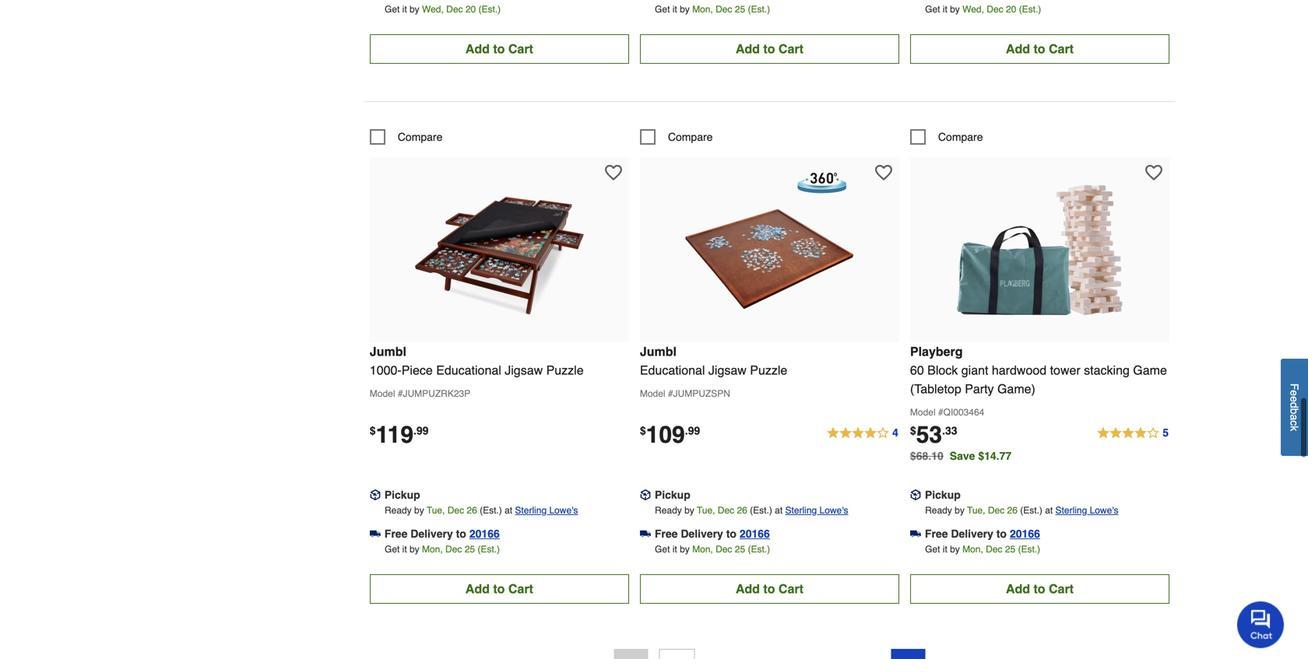 Task type: vqa. For each thing, say whether or not it's contained in the screenshot.
first Get it by Wed, Dec 20 (Est.)
yes



Task type: locate. For each thing, give the bounding box(es) containing it.
1 horizontal spatial 20166 button
[[740, 526, 770, 542]]

educational
[[436, 363, 501, 378], [640, 363, 705, 378]]

0 horizontal spatial $
[[370, 425, 376, 437]]

2 ready from the left
[[655, 505, 682, 516]]

1 horizontal spatial 26
[[737, 505, 748, 516]]

2 4 stars image from the left
[[1097, 424, 1170, 443]]

sterling
[[515, 505, 547, 516], [786, 505, 817, 516], [1056, 505, 1088, 516]]

1 at from the left
[[505, 505, 513, 516]]

20166 button
[[470, 526, 500, 542], [740, 526, 770, 542], [1010, 526, 1041, 542]]

pickup
[[385, 489, 420, 502], [655, 489, 691, 502], [925, 489, 961, 502]]

1 horizontal spatial sterling lowe's button
[[786, 503, 849, 519]]

tue, for truck filled icon 20166 button
[[697, 505, 715, 516]]

educational inside jumbl 1000-piece educational jigsaw puzzle
[[436, 363, 501, 378]]

lowe's for second truck filled image from the left
[[1090, 505, 1119, 516]]

add
[[466, 42, 490, 56], [736, 42, 760, 56], [1006, 42, 1030, 56], [466, 582, 490, 597], [736, 582, 760, 597], [1006, 582, 1030, 597]]

2 horizontal spatial 20166
[[1010, 528, 1041, 540]]

0 horizontal spatial free delivery to 20166
[[385, 528, 500, 540]]

.99 inside $ 109 .99
[[685, 425, 700, 437]]

20166 button for second truck filled image from the left
[[1010, 526, 1041, 542]]

0 horizontal spatial lowe's
[[549, 505, 578, 516]]

jumbl educational jigsaw puzzle image
[[684, 165, 856, 336]]

tue,
[[427, 505, 445, 516], [697, 505, 715, 516], [967, 505, 986, 516]]

1 .99 from the left
[[414, 425, 429, 437]]

2 horizontal spatial sterling lowe's button
[[1056, 503, 1119, 519]]

free
[[385, 528, 408, 540], [655, 528, 678, 540], [925, 528, 948, 540]]

0 horizontal spatial 20166
[[470, 528, 500, 540]]

$68.10 save $14.77
[[910, 450, 1012, 463]]

1 horizontal spatial get it by wed, dec 20 (est.)
[[925, 4, 1042, 15]]

model for 1000-piece educational jigsaw puzzle
[[370, 389, 395, 399]]

1 horizontal spatial educational
[[640, 363, 705, 378]]

$ inside $ 119 .99
[[370, 425, 376, 437]]

lowe's
[[549, 505, 578, 516], [820, 505, 849, 516], [1090, 505, 1119, 516]]

0 horizontal spatial jumbl
[[370, 345, 407, 359]]

at for second truck filled image from the left
[[1045, 505, 1053, 516]]

1 horizontal spatial at
[[775, 505, 783, 516]]

1 jigsaw from the left
[[505, 363, 543, 378]]

1 $ from the left
[[370, 425, 376, 437]]

2 horizontal spatial ready by tue, dec 26 (est.) at sterling lowe's
[[925, 505, 1119, 516]]

ready for second truck filled image from the left
[[925, 505, 952, 516]]

1 horizontal spatial truck filled image
[[910, 529, 921, 540]]

get it by mon, dec 25 (est.) for truck filled icon's pickup icon
[[655, 544, 770, 555]]

1 horizontal spatial compare
[[668, 131, 713, 143]]

1 horizontal spatial pickup
[[655, 489, 691, 502]]

lowe's for second truck filled image from right
[[549, 505, 578, 516]]

2 tue, from the left
[[697, 505, 715, 516]]

2 20166 from the left
[[740, 528, 770, 540]]

1 sterling lowe's button from the left
[[515, 503, 578, 519]]

pickup image up truck filled icon
[[640, 490, 651, 501]]

at for second truck filled image from right
[[505, 505, 513, 516]]

ready by tue, dec 26 (est.) at sterling lowe's for truck filled icon
[[655, 505, 849, 516]]

by
[[410, 4, 420, 15], [680, 4, 690, 15], [950, 4, 960, 15], [414, 505, 424, 516], [685, 505, 695, 516], [955, 505, 965, 516], [410, 544, 420, 555], [680, 544, 690, 555], [950, 544, 960, 555]]

$ inside $ 109 .99
[[640, 425, 646, 437]]

0 horizontal spatial at
[[505, 505, 513, 516]]

0 horizontal spatial educational
[[436, 363, 501, 378]]

# up .33
[[939, 407, 944, 418]]

0 horizontal spatial sterling lowe's button
[[515, 503, 578, 519]]

0 horizontal spatial puzzle
[[546, 363, 584, 378]]

sterling lowe's button
[[515, 503, 578, 519], [786, 503, 849, 519], [1056, 503, 1119, 519]]

educational up jumpuzrk23p
[[436, 363, 501, 378]]

jumbl up 1000-
[[370, 345, 407, 359]]

0 horizontal spatial ready
[[385, 505, 412, 516]]

0 horizontal spatial get it by wed, dec 20 (est.)
[[385, 4, 501, 15]]

free delivery to 20166
[[385, 528, 500, 540], [655, 528, 770, 540], [925, 528, 1041, 540]]

1 tue, from the left
[[427, 505, 445, 516]]

.99 down model # jumpuzspn
[[685, 425, 700, 437]]

1 horizontal spatial puzzle
[[750, 363, 788, 378]]

1 ready from the left
[[385, 505, 412, 516]]

2 horizontal spatial free
[[925, 528, 948, 540]]

4 stars image containing 5
[[1097, 424, 1170, 443]]

1 educational from the left
[[436, 363, 501, 378]]

jumbl inside jumbl educational jigsaw puzzle
[[640, 345, 677, 359]]

4 stars image containing 4
[[827, 424, 900, 443]]

.99 inside $ 119 .99
[[414, 425, 429, 437]]

1 e from the top
[[1289, 391, 1301, 397]]

puzzle
[[546, 363, 584, 378], [750, 363, 788, 378]]

giant
[[962, 363, 989, 378]]

e up b
[[1289, 397, 1301, 403]]

$ down "model # jumpuzrk23p" at the left bottom
[[370, 425, 376, 437]]

ready
[[385, 505, 412, 516], [655, 505, 682, 516], [925, 505, 952, 516]]

4 stars image for 109
[[827, 424, 900, 443]]

.99 for 109
[[685, 425, 700, 437]]

compare for 5014158207 'element'
[[398, 131, 443, 143]]

1 horizontal spatial #
[[668, 389, 673, 399]]

model up 109
[[640, 389, 666, 399]]

.99
[[414, 425, 429, 437], [685, 425, 700, 437]]

mon, for second truck filled image from the left
[[963, 544, 984, 555]]

53
[[917, 422, 943, 449]]

model down 1000-
[[370, 389, 395, 399]]

2 jigsaw from the left
[[709, 363, 747, 378]]

0 horizontal spatial 20
[[466, 4, 476, 15]]

2 truck filled image from the left
[[910, 529, 921, 540]]

0 horizontal spatial heart outline image
[[875, 164, 892, 181]]

2 free from the left
[[655, 528, 678, 540]]

game)
[[998, 382, 1036, 396]]

1 puzzle from the left
[[546, 363, 584, 378]]

1 horizontal spatial 20
[[1006, 4, 1017, 15]]

$ 109 .99
[[640, 422, 700, 449]]

model # jumpuzrk23p
[[370, 389, 471, 399]]

ready by tue, dec 26 (est.) at sterling lowe's for second truck filled image from right
[[385, 505, 578, 516]]

0 horizontal spatial ready by tue, dec 26 (est.) at sterling lowe's
[[385, 505, 578, 516]]

jigsaw
[[505, 363, 543, 378], [709, 363, 747, 378]]

2 26 from the left
[[737, 505, 748, 516]]

chat invite button image
[[1238, 601, 1285, 649]]

2 horizontal spatial $
[[910, 425, 917, 437]]

$ for 119
[[370, 425, 376, 437]]

0 horizontal spatial pickup image
[[370, 490, 381, 501]]

20166 for second truck filled image from right
[[470, 528, 500, 540]]

1 horizontal spatial sterling
[[786, 505, 817, 516]]

1 horizontal spatial free
[[655, 528, 678, 540]]

1 horizontal spatial $
[[640, 425, 646, 437]]

1 horizontal spatial wed,
[[963, 4, 984, 15]]

20166 for truck filled icon
[[740, 528, 770, 540]]

2 horizontal spatial #
[[939, 407, 944, 418]]

1000-
[[370, 363, 402, 378]]

0 horizontal spatial .99
[[414, 425, 429, 437]]

compare
[[398, 131, 443, 143], [668, 131, 713, 143], [939, 131, 983, 143]]

pickup image down 119
[[370, 490, 381, 501]]

4 stars image for 53
[[1097, 424, 1170, 443]]

get it by wed, dec 20 (est.)
[[385, 4, 501, 15], [925, 4, 1042, 15]]

get it by mon, dec 25 (est.) for pickup image
[[925, 544, 1041, 555]]

truck filled image
[[370, 529, 381, 540], [910, 529, 921, 540]]

delivery
[[411, 528, 453, 540], [681, 528, 723, 540], [951, 528, 994, 540]]

pickup right pickup image
[[925, 489, 961, 502]]

3 ready by tue, dec 26 (est.) at sterling lowe's from the left
[[925, 505, 1119, 516]]

3 at from the left
[[1045, 505, 1053, 516]]

1 horizontal spatial jumbl
[[640, 345, 677, 359]]

$ down model # jumpuzspn
[[640, 425, 646, 437]]

2 puzzle from the left
[[750, 363, 788, 378]]

1 horizontal spatial model
[[640, 389, 666, 399]]

1 4 stars image from the left
[[827, 424, 900, 443]]

$ right 4
[[910, 425, 917, 437]]

jumbl 1000-piece educational jigsaw puzzle
[[370, 345, 584, 378]]

1 26 from the left
[[467, 505, 477, 516]]

2 ready by tue, dec 26 (est.) at sterling lowe's from the left
[[655, 505, 849, 516]]

ready by tue, dec 26 (est.) at sterling lowe's for second truck filled image from the left
[[925, 505, 1119, 516]]

playberg 60 block giant hardwood tower stacking game (tabletop party game)
[[910, 345, 1167, 396]]

# down 1000-
[[398, 389, 403, 399]]

3 20166 button from the left
[[1010, 526, 1041, 542]]

5
[[1163, 427, 1169, 439]]

1 free from the left
[[385, 528, 408, 540]]

ready down the $68.10
[[925, 505, 952, 516]]

2 $ from the left
[[640, 425, 646, 437]]

0 horizontal spatial wed,
[[422, 4, 444, 15]]

jumbl educational jigsaw puzzle
[[640, 345, 788, 378]]

0 horizontal spatial truck filled image
[[370, 529, 381, 540]]

3 lowe's from the left
[[1090, 505, 1119, 516]]

0 horizontal spatial #
[[398, 389, 403, 399]]

3 $ from the left
[[910, 425, 917, 437]]

3 free delivery to 20166 from the left
[[925, 528, 1041, 540]]

1 truck filled image from the left
[[370, 529, 381, 540]]

pickup down actual price $109.99 element
[[655, 489, 691, 502]]

1 horizontal spatial delivery
[[681, 528, 723, 540]]

get it by mon, dec 25 (est.)
[[655, 4, 770, 15], [385, 544, 500, 555], [655, 544, 770, 555], [925, 544, 1041, 555]]

cart
[[509, 42, 533, 56], [779, 42, 804, 56], [1049, 42, 1074, 56], [509, 582, 533, 597], [779, 582, 804, 597], [1049, 582, 1074, 597]]

1 horizontal spatial 4 stars image
[[1097, 424, 1170, 443]]

1 compare from the left
[[398, 131, 443, 143]]

4 stars image left 53
[[827, 424, 900, 443]]

compare for 5001777891 element
[[668, 131, 713, 143]]

0 horizontal spatial tue,
[[427, 505, 445, 516]]

compare inside 5000908603 element
[[939, 131, 983, 143]]

20166
[[470, 528, 500, 540], [740, 528, 770, 540], [1010, 528, 1041, 540]]

it
[[402, 4, 407, 15], [673, 4, 677, 15], [943, 4, 948, 15], [402, 544, 407, 555], [673, 544, 677, 555], [943, 544, 948, 555]]

2 horizontal spatial ready
[[925, 505, 952, 516]]

1 free delivery to 20166 from the left
[[385, 528, 500, 540]]

free for second truck filled image from the left
[[925, 528, 948, 540]]

25
[[735, 4, 745, 15], [465, 544, 475, 555], [735, 544, 745, 555], [1005, 544, 1016, 555]]

mon,
[[693, 4, 713, 15], [422, 544, 443, 555], [693, 544, 713, 555], [963, 544, 984, 555]]

1 horizontal spatial heart outline image
[[1146, 164, 1163, 181]]

model for 60 block giant hardwood tower stacking game (tabletop party game)
[[910, 407, 936, 418]]

2 horizontal spatial tue,
[[967, 505, 986, 516]]

2 educational from the left
[[640, 363, 705, 378]]

2 20166 button from the left
[[740, 526, 770, 542]]

2 jumbl from the left
[[640, 345, 677, 359]]

3 sterling from the left
[[1056, 505, 1088, 516]]

2 horizontal spatial 26
[[1008, 505, 1018, 516]]

# up actual price $109.99 element
[[668, 389, 673, 399]]

ready for truck filled icon
[[655, 505, 682, 516]]

1 horizontal spatial free delivery to 20166
[[655, 528, 770, 540]]

0 horizontal spatial jigsaw
[[505, 363, 543, 378]]

0 horizontal spatial 26
[[467, 505, 477, 516]]

0 horizontal spatial model
[[370, 389, 395, 399]]

wed,
[[422, 4, 444, 15], [963, 4, 984, 15]]

2 horizontal spatial at
[[1045, 505, 1053, 516]]

20166 button for truck filled icon
[[740, 526, 770, 542]]

2 horizontal spatial free delivery to 20166
[[925, 528, 1041, 540]]

# for 1000-
[[398, 389, 403, 399]]

20
[[466, 4, 476, 15], [1006, 4, 1017, 15]]

heart outline image
[[875, 164, 892, 181], [1146, 164, 1163, 181]]

actual price $119.99 element
[[370, 422, 429, 449]]

2 at from the left
[[775, 505, 783, 516]]

2 compare from the left
[[668, 131, 713, 143]]

tue, for 20166 button related to second truck filled image from the left
[[967, 505, 986, 516]]

3 tue, from the left
[[967, 505, 986, 516]]

#
[[398, 389, 403, 399], [668, 389, 673, 399], [939, 407, 944, 418]]

1 ready by tue, dec 26 (est.) at sterling lowe's from the left
[[385, 505, 578, 516]]

2 sterling lowe's button from the left
[[786, 503, 849, 519]]

3 ready from the left
[[925, 505, 952, 516]]

0 horizontal spatial compare
[[398, 131, 443, 143]]

2 horizontal spatial compare
[[939, 131, 983, 143]]

actual price $109.99 element
[[640, 422, 700, 449]]

1 horizontal spatial pickup image
[[640, 490, 651, 501]]

0 horizontal spatial 4 stars image
[[827, 424, 900, 443]]

2 delivery from the left
[[681, 528, 723, 540]]

3 sterling lowe's button from the left
[[1056, 503, 1119, 519]]

b
[[1289, 409, 1301, 415]]

free for truck filled icon
[[655, 528, 678, 540]]

2 horizontal spatial delivery
[[951, 528, 994, 540]]

2 .99 from the left
[[685, 425, 700, 437]]

ready down the actual price $119.99 element at the bottom of page
[[385, 505, 412, 516]]

educational up model # jumpuzspn
[[640, 363, 705, 378]]

add to cart button
[[370, 34, 629, 64], [640, 34, 900, 64], [910, 34, 1170, 64], [370, 575, 629, 604], [640, 575, 900, 604], [910, 575, 1170, 604]]

sterling for 20166 button related to second truck filled image from the left sterling lowe's button
[[1056, 505, 1088, 516]]

4 stars image down game at right bottom
[[1097, 424, 1170, 443]]

1 horizontal spatial 20166
[[740, 528, 770, 540]]

2 horizontal spatial pickup
[[925, 489, 961, 502]]

1 horizontal spatial jigsaw
[[709, 363, 747, 378]]

compare inside 5014158207 'element'
[[398, 131, 443, 143]]

model # qi003464
[[910, 407, 985, 418]]

1 jumbl from the left
[[370, 345, 407, 359]]

1 horizontal spatial tue,
[[697, 505, 715, 516]]

pickup down the actual price $119.99 element at the bottom of page
[[385, 489, 420, 502]]

jumbl
[[370, 345, 407, 359], [640, 345, 677, 359]]

1 heart outline image from the left
[[875, 164, 892, 181]]

at for truck filled icon
[[775, 505, 783, 516]]

0 horizontal spatial pickup
[[385, 489, 420, 502]]

0 horizontal spatial 20166 button
[[470, 526, 500, 542]]

2 horizontal spatial 20166 button
[[1010, 526, 1041, 542]]

1 horizontal spatial .99
[[685, 425, 700, 437]]

ready down actual price $109.99 element
[[655, 505, 682, 516]]

2 sterling from the left
[[786, 505, 817, 516]]

2 horizontal spatial model
[[910, 407, 936, 418]]

4 button
[[827, 424, 900, 443]]

$ inside the '$ 53 .33'
[[910, 425, 917, 437]]

model
[[370, 389, 395, 399], [640, 389, 666, 399], [910, 407, 936, 418]]

1 horizontal spatial ready
[[655, 505, 682, 516]]

1 lowe's from the left
[[549, 505, 578, 516]]

tue, for 20166 button associated with second truck filled image from right
[[427, 505, 445, 516]]

0 horizontal spatial free
[[385, 528, 408, 540]]

add to cart
[[466, 42, 533, 56], [736, 42, 804, 56], [1006, 42, 1074, 56], [466, 582, 533, 597], [736, 582, 804, 597], [1006, 582, 1074, 597]]

playberg 60 block giant hardwood tower stacking game (tabletop party game) image
[[955, 165, 1126, 336]]

at
[[505, 505, 513, 516], [775, 505, 783, 516], [1045, 505, 1053, 516]]

1 pickup image from the left
[[370, 490, 381, 501]]

$
[[370, 425, 376, 437], [640, 425, 646, 437], [910, 425, 917, 437]]

$68.10
[[910, 450, 944, 463]]

0 horizontal spatial sterling
[[515, 505, 547, 516]]

ready by tue, dec 26 (est.) at sterling lowe's
[[385, 505, 578, 516], [655, 505, 849, 516], [925, 505, 1119, 516]]

1 horizontal spatial ready by tue, dec 26 (est.) at sterling lowe's
[[655, 505, 849, 516]]

2 lowe's from the left
[[820, 505, 849, 516]]

3 free from the left
[[925, 528, 948, 540]]

jumbl up model # jumpuzspn
[[640, 345, 677, 359]]

model up 53
[[910, 407, 936, 418]]

jigsaw inside jumbl 1000-piece educational jigsaw puzzle
[[505, 363, 543, 378]]

0 horizontal spatial delivery
[[411, 528, 453, 540]]

5000908603 element
[[910, 129, 983, 145]]

party
[[965, 382, 994, 396]]

3 20166 from the left
[[1010, 528, 1041, 540]]

2 free delivery to 20166 from the left
[[655, 528, 770, 540]]

qi003464
[[944, 407, 985, 418]]

(est.)
[[479, 4, 501, 15], [748, 4, 770, 15], [1019, 4, 1042, 15], [480, 505, 502, 516], [750, 505, 773, 516], [1021, 505, 1043, 516], [478, 544, 500, 555], [748, 544, 770, 555], [1018, 544, 1041, 555]]

1 sterling from the left
[[515, 505, 547, 516]]

2 horizontal spatial lowe's
[[1090, 505, 1119, 516]]

jumbl for jumbl educational jigsaw puzzle
[[640, 345, 677, 359]]

$ 119 .99
[[370, 422, 429, 449]]

pickup image
[[370, 490, 381, 501], [640, 490, 651, 501]]

e
[[1289, 391, 1301, 397], [1289, 397, 1301, 403]]

26 for 20166 button related to second truck filled image from the left
[[1008, 505, 1018, 516]]

2 pickup image from the left
[[640, 490, 651, 501]]

jumbl inside jumbl 1000-piece educational jigsaw puzzle
[[370, 345, 407, 359]]

block
[[928, 363, 958, 378]]

compare inside 5001777891 element
[[668, 131, 713, 143]]

2 horizontal spatial sterling
[[1056, 505, 1088, 516]]

to
[[493, 42, 505, 56], [764, 42, 775, 56], [1034, 42, 1046, 56], [456, 528, 466, 540], [726, 528, 737, 540], [997, 528, 1007, 540], [493, 582, 505, 597], [764, 582, 775, 597], [1034, 582, 1046, 597]]

jumpuzspn
[[673, 389, 731, 399]]

$14.77
[[979, 450, 1012, 463]]

e up d
[[1289, 391, 1301, 397]]

get
[[385, 4, 400, 15], [655, 4, 670, 15], [925, 4, 940, 15], [385, 544, 400, 555], [655, 544, 670, 555], [925, 544, 940, 555]]

1 delivery from the left
[[411, 528, 453, 540]]

1 horizontal spatial lowe's
[[820, 505, 849, 516]]

4 stars image
[[827, 424, 900, 443], [1097, 424, 1170, 443]]

3 26 from the left
[[1008, 505, 1018, 516]]

3 compare from the left
[[939, 131, 983, 143]]

dec
[[446, 4, 463, 15], [716, 4, 733, 15], [987, 4, 1004, 15], [448, 505, 464, 516], [718, 505, 735, 516], [988, 505, 1005, 516], [446, 544, 462, 555], [716, 544, 733, 555], [986, 544, 1003, 555]]

26
[[467, 505, 477, 516], [737, 505, 748, 516], [1008, 505, 1018, 516]]

model for educational jigsaw puzzle
[[640, 389, 666, 399]]

1 20166 button from the left
[[470, 526, 500, 542]]

compare for 5000908603 element
[[939, 131, 983, 143]]

.99 down "model # jumpuzrk23p" at the left bottom
[[414, 425, 429, 437]]

109
[[646, 422, 685, 449]]

1 20166 from the left
[[470, 528, 500, 540]]

c
[[1289, 421, 1301, 426]]



Task type: describe. For each thing, give the bounding box(es) containing it.
1 get it by wed, dec 20 (est.) from the left
[[385, 4, 501, 15]]

tower
[[1050, 363, 1081, 378]]

$ for 53
[[910, 425, 917, 437]]

mon, for second truck filled image from right
[[422, 544, 443, 555]]

25 for pickup icon for second truck filled image from right
[[465, 544, 475, 555]]

26 for 20166 button associated with second truck filled image from right
[[467, 505, 477, 516]]

1 20 from the left
[[466, 4, 476, 15]]

mon, for truck filled icon
[[693, 544, 713, 555]]

puzzle inside jumbl 1000-piece educational jigsaw puzzle
[[546, 363, 584, 378]]

2 20 from the left
[[1006, 4, 1017, 15]]

model # jumpuzspn
[[640, 389, 731, 399]]

1 pickup from the left
[[385, 489, 420, 502]]

sterling lowe's button for 20166 button related to second truck filled image from the left
[[1056, 503, 1119, 519]]

5001777891 element
[[640, 129, 713, 145]]

free delivery to 20166 for truck filled icon 20166 button
[[655, 528, 770, 540]]

ready for second truck filled image from right
[[385, 505, 412, 516]]

free delivery to 20166 for 20166 button associated with second truck filled image from right
[[385, 528, 500, 540]]

(tabletop
[[910, 382, 962, 396]]

jumbl 1000-piece educational jigsaw puzzle image
[[414, 165, 585, 336]]

heart outline image
[[605, 164, 622, 181]]

60
[[910, 363, 924, 378]]

f e e d b a c k button
[[1281, 359, 1309, 457]]

.33
[[943, 425, 958, 437]]

119
[[376, 422, 414, 449]]

k
[[1289, 426, 1301, 432]]

actual price $53.33 element
[[910, 422, 958, 449]]

2 wed, from the left
[[963, 4, 984, 15]]

puzzle inside jumbl educational jigsaw puzzle
[[750, 363, 788, 378]]

pickup image
[[910, 490, 921, 501]]

f
[[1289, 384, 1301, 391]]

lowe's for truck filled icon
[[820, 505, 849, 516]]

get it by mon, dec 25 (est.) for pickup icon for second truck filled image from right
[[385, 544, 500, 555]]

free for second truck filled image from right
[[385, 528, 408, 540]]

hardwood
[[992, 363, 1047, 378]]

2 get it by wed, dec 20 (est.) from the left
[[925, 4, 1042, 15]]

1 wed, from the left
[[422, 4, 444, 15]]

sterling for truck filled icon 20166 button sterling lowe's button
[[786, 505, 817, 516]]

a
[[1289, 415, 1301, 421]]

25 for truck filled icon's pickup icon
[[735, 544, 745, 555]]

4
[[893, 427, 899, 439]]

# for 60
[[939, 407, 944, 418]]

3 pickup from the left
[[925, 489, 961, 502]]

2 e from the top
[[1289, 397, 1301, 403]]

2 pickup from the left
[[655, 489, 691, 502]]

3 delivery from the left
[[951, 528, 994, 540]]

educational inside jumbl educational jigsaw puzzle
[[640, 363, 705, 378]]

sterling for 20166 button associated with second truck filled image from right sterling lowe's button
[[515, 505, 547, 516]]

sterling lowe's button for truck filled icon 20166 button
[[786, 503, 849, 519]]

$ 53 .33
[[910, 422, 958, 449]]

f e e d b a c k
[[1289, 384, 1301, 432]]

20166 for second truck filled image from the left
[[1010, 528, 1041, 540]]

jigsaw inside jumbl educational jigsaw puzzle
[[709, 363, 747, 378]]

d
[[1289, 403, 1301, 409]]

.99 for 119
[[414, 425, 429, 437]]

5014158207 element
[[370, 129, 443, 145]]

25 for pickup image
[[1005, 544, 1016, 555]]

piece
[[402, 363, 433, 378]]

stacking
[[1084, 363, 1130, 378]]

save
[[950, 450, 976, 463]]

20166 button for second truck filled image from right
[[470, 526, 500, 542]]

2 heart outline image from the left
[[1146, 164, 1163, 181]]

$ for 109
[[640, 425, 646, 437]]

truck filled image
[[640, 529, 651, 540]]

26 for truck filled icon 20166 button
[[737, 505, 748, 516]]

sterling lowe's button for 20166 button associated with second truck filled image from right
[[515, 503, 578, 519]]

pickup image for second truck filled image from right
[[370, 490, 381, 501]]

playberg
[[910, 345, 963, 359]]

jumbl for jumbl 1000-piece educational jigsaw puzzle
[[370, 345, 407, 359]]

game
[[1134, 363, 1167, 378]]

5 button
[[1097, 424, 1170, 443]]

jumpuzrk23p
[[403, 389, 471, 399]]

pickup image for truck filled icon
[[640, 490, 651, 501]]

was price $68.10 element
[[910, 446, 950, 463]]

# for educational
[[668, 389, 673, 399]]

free delivery to 20166 for 20166 button related to second truck filled image from the left
[[925, 528, 1041, 540]]



